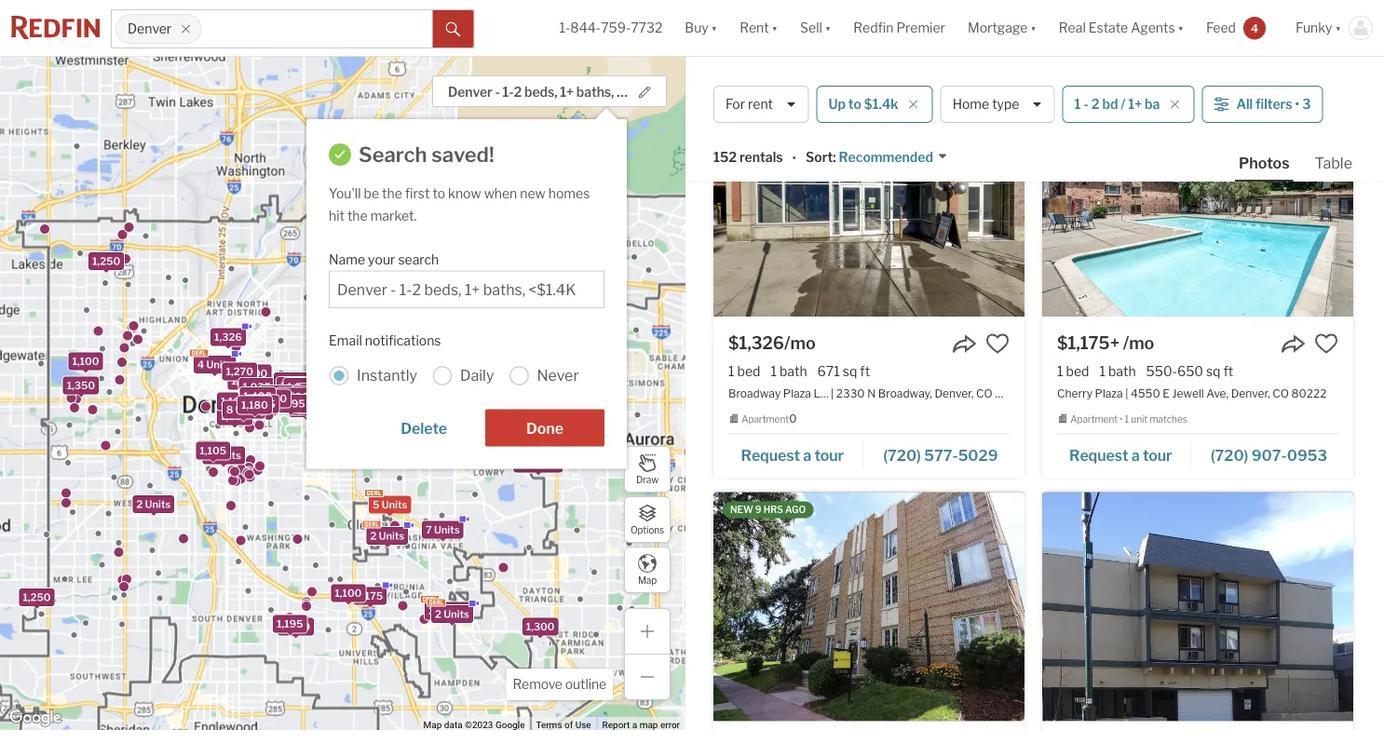 Task type: vqa. For each thing, say whether or not it's contained in the screenshot.
right the winds
no



Task type: describe. For each thing, give the bounding box(es) containing it.
map region
[[0, 41, 829, 730]]

be
[[364, 185, 379, 201]]

request a tour for (844) 505-6085
[[1069, 42, 1172, 60]]

favorite button image for $1,326 /mo
[[985, 331, 1010, 356]]

1 bath for $1,175+
[[1100, 363, 1136, 379]]

577-
[[924, 447, 958, 465]]

cherry
[[1057, 387, 1093, 401]]

• for filters
[[1295, 96, 1300, 112]]

1,105
[[200, 445, 226, 457]]

map
[[638, 575, 657, 586]]

remove 1 - 2 bd / 1+ ba image
[[1169, 99, 1181, 110]]

1,295 down 1,290
[[293, 402, 320, 414]]

photo of 1020 n sherman st, denver, co 80203 image
[[714, 492, 1025, 721]]

favorite button checkbox
[[985, 331, 1010, 356]]

favorite button checkbox
[[1314, 331, 1339, 356]]

request for (720) 577-5029
[[741, 447, 800, 465]]

all filters • 3
[[1236, 96, 1311, 112]]

sell
[[800, 20, 822, 36]]

▾ for mortgage ▾
[[1031, 20, 1037, 36]]

- for denver
[[495, 84, 500, 100]]

buy ▾ button
[[674, 0, 729, 56]]

draw
[[636, 474, 659, 486]]

first
[[405, 185, 430, 201]]

funky ▾
[[1296, 20, 1341, 36]]

1,295 right 1,155 at the bottom left of page
[[302, 396, 330, 408]]

▾ for funky ▾
[[1335, 20, 1341, 36]]

ago
[[785, 504, 806, 516]]

3d
[[730, 99, 743, 111]]

505-
[[1251, 42, 1287, 60]]

favorite button image for $1,175+ /mo
[[1314, 331, 1339, 356]]

request a tour for (720) 577-5029
[[741, 447, 844, 465]]

sell ▾ button
[[789, 0, 842, 56]]

▾ for buy ▾
[[711, 20, 717, 36]]

plaza for cherry
[[1095, 387, 1123, 401]]

2 horizontal spatial 4
[[1251, 21, 1259, 35]]

premier
[[896, 20, 945, 36]]

5 ▾ from the left
[[1178, 20, 1184, 36]]

email notifications. required field. element
[[329, 323, 592, 351]]

denver for denver - 1-2 beds, 1+ baths, <$1.4k
[[448, 84, 492, 100]]

you'll
[[329, 185, 361, 201]]

1,125
[[249, 398, 275, 410]]

550-
[[1146, 363, 1177, 379]]

estate
[[1089, 20, 1128, 36]]

apartment 0
[[742, 412, 797, 425]]

table
[[1315, 154, 1352, 172]]

650
[[1177, 363, 1203, 379]]

know
[[448, 185, 481, 201]]

2 denver, from the left
[[1231, 387, 1270, 401]]

| 2330 n broadway, denver, co 80205
[[831, 387, 1032, 401]]

hit
[[329, 208, 345, 224]]

80222
[[1291, 387, 1327, 401]]

1 sq from the left
[[843, 363, 857, 379]]

for rent button
[[714, 86, 809, 123]]

8403
[[958, 42, 999, 60]]

1-844-759-7732
[[559, 20, 663, 36]]

bed for $1,175+
[[1066, 363, 1089, 379]]

bd
[[1102, 96, 1118, 112]]

844-
[[570, 20, 601, 36]]

7732
[[631, 20, 663, 36]]

when
[[484, 185, 517, 201]]

23 units
[[428, 605, 469, 617]]

$1.4k
[[864, 96, 899, 112]]

1,295 up 1,315
[[277, 376, 305, 388]]

1 horizontal spatial the
[[382, 185, 402, 201]]

1 inside button
[[1075, 96, 1081, 112]]

denver for denver apartments for rent
[[714, 75, 784, 100]]

broadway plaza lofts
[[728, 387, 841, 401]]

1,326
[[214, 331, 242, 343]]

cherry plaza | 4550 e jewell ave, denver, co 80222
[[1057, 387, 1327, 401]]

delete button
[[378, 409, 470, 446]]

152
[[714, 149, 737, 165]]

outline
[[565, 677, 606, 693]]

2 sq from the left
[[1206, 363, 1221, 379]]

tour for (720) 577-5029
[[815, 447, 844, 465]]

plaza for broadway
[[783, 387, 811, 401]]

to inside 'you'll be the first to know when new homes hit the market.'
[[433, 185, 445, 201]]

name
[[329, 252, 365, 268]]

your
[[368, 252, 395, 268]]

instantly
[[357, 367, 417, 385]]

/
[[1121, 96, 1126, 112]]

:
[[833, 149, 836, 165]]

request a tour button for (720) 577-5029
[[728, 440, 864, 468]]

a for (720) 907-0953
[[1132, 447, 1140, 465]]

1 horizontal spatial •
[[1120, 414, 1123, 425]]

request for (844) 505-6085
[[1069, 42, 1128, 60]]

1,265 right 1,155 at the bottom left of page
[[300, 398, 328, 410]]

buy ▾
[[685, 20, 717, 36]]

draw button
[[624, 446, 671, 493]]

23
[[428, 605, 442, 617]]

0 horizontal spatial 2 units
[[136, 498, 171, 510]]

5
[[373, 499, 380, 511]]

3
[[1302, 96, 1311, 112]]

type
[[992, 96, 1019, 112]]

up to $1.4k
[[828, 96, 899, 112]]

1 down '$1,175+ /mo' at the right top of the page
[[1100, 363, 1106, 379]]

1 - 2 bd / 1+ ba button
[[1062, 86, 1195, 123]]

59 units
[[517, 458, 559, 470]]

remove up to $1.4k image
[[908, 99, 919, 110]]

real estate agents ▾ link
[[1059, 0, 1184, 56]]

1 horizontal spatial 1,100
[[335, 587, 362, 600]]

▾ for rent ▾
[[772, 20, 778, 36]]

recommended button
[[836, 148, 948, 166]]

550-650 sq ft
[[1146, 363, 1233, 379]]

1 tour from the left
[[786, 99, 812, 111]]

1 - 2 bd / 1+ ba
[[1075, 96, 1160, 112]]

1 vertical spatial 4
[[197, 359, 204, 371]]

to inside button
[[848, 96, 861, 112]]

agents
[[1131, 20, 1175, 36]]

email
[[329, 333, 362, 348]]

1+ for /
[[1128, 96, 1142, 112]]

unit
[[1131, 414, 1148, 425]]

new 9 hrs ago
[[730, 504, 806, 516]]

1 ft from the left
[[860, 363, 870, 379]]

redfin premier
[[854, 20, 945, 36]]

&
[[745, 99, 753, 111]]

saved!
[[431, 142, 494, 167]]

redfin premier button
[[842, 0, 957, 56]]

search saved! dialog
[[306, 108, 627, 469]]

2 vertical spatial 4
[[206, 449, 213, 461]]

rent ▾
[[740, 20, 778, 36]]

1 vertical spatial 4 units
[[206, 449, 241, 461]]

1,155
[[264, 396, 290, 408]]

photos
[[1239, 154, 1290, 172]]

denver for denver
[[128, 21, 172, 37]]

request a tour button for (720) 909-8403
[[728, 35, 863, 63]]

1 video from the left
[[755, 99, 784, 111]]

tour for (720) 909-8403
[[814, 42, 843, 60]]

home
[[953, 96, 989, 112]]

request a tour button for (720) 907-0953
[[1057, 440, 1192, 468]]

5029
[[958, 447, 998, 465]]

home type
[[953, 96, 1019, 112]]

remove outline
[[513, 677, 606, 693]]

1 bath for $1,326
[[771, 363, 807, 379]]

photos button
[[1235, 153, 1311, 182]]

1+ for beds,
[[560, 84, 574, 100]]

(844) 505-6085 link
[[1191, 33, 1339, 65]]

submit search image
[[446, 22, 460, 37]]

apartment for $1,175+
[[1070, 414, 1118, 425]]

request for (720) 907-0953
[[1069, 447, 1129, 465]]

tour for (844) 505-6085
[[1142, 42, 1172, 60]]

(720) 909-8403 link
[[863, 33, 1010, 65]]

n
[[867, 387, 876, 401]]

2 video from the left
[[1059, 99, 1088, 111]]

1 | from the left
[[831, 387, 834, 401]]

hrs
[[763, 504, 783, 516]]

1 horizontal spatial 1-
[[559, 20, 570, 36]]

1 horizontal spatial rent
[[944, 75, 991, 100]]

1 bed for $1,175+ /mo
[[1057, 363, 1089, 379]]

a for (844) 505-6085
[[1131, 42, 1139, 60]]

bath for $1,175+
[[1108, 363, 1136, 379]]

(720) down redfin premier
[[881, 42, 919, 60]]

(720) 577-5029
[[883, 447, 998, 465]]

1,315
[[264, 389, 290, 401]]



Task type: locate. For each thing, give the bounding box(es) containing it.
1,290
[[303, 387, 331, 399]]

2 ft from the left
[[1223, 363, 1233, 379]]

1 horizontal spatial co
[[1273, 387, 1289, 401]]

0 vertical spatial 2 units
[[136, 498, 171, 510]]

sell ▾ button
[[800, 0, 831, 56]]

ft up ave,
[[1223, 363, 1233, 379]]

request down rent ▾
[[740, 42, 800, 60]]

bed for $1,326
[[737, 363, 760, 379]]

rent ▾ button
[[740, 0, 778, 56]]

mortgage
[[968, 20, 1028, 36]]

1 bath from the left
[[780, 363, 807, 379]]

0 horizontal spatial 1+
[[560, 84, 574, 100]]

1 horizontal spatial favorite button image
[[1314, 331, 1339, 356]]

tour down matches
[[1143, 447, 1172, 465]]

rent right buy ▾
[[740, 20, 769, 36]]

tour left the up
[[786, 99, 812, 111]]

rent ▾ button
[[729, 0, 789, 56]]

1,180
[[241, 399, 268, 411]]

sell ▾
[[800, 20, 831, 36]]

▾ right agents at the right
[[1178, 20, 1184, 36]]

a down the sell
[[803, 42, 811, 60]]

2 tour from the left
[[1090, 99, 1116, 111]]

rent
[[740, 20, 769, 36], [944, 75, 991, 100]]

1 1 bed from the left
[[728, 363, 760, 379]]

1,265 down 1,290
[[294, 400, 321, 412]]

0 horizontal spatial •
[[792, 151, 796, 166]]

1 horizontal spatial -
[[1084, 96, 1089, 112]]

0 horizontal spatial bed
[[737, 363, 760, 379]]

delete
[[401, 419, 447, 438]]

tour for (720) 907-0953
[[1143, 447, 1172, 465]]

1,035
[[243, 381, 271, 393]]

0 vertical spatial the
[[382, 185, 402, 201]]

(720) left 907-
[[1211, 447, 1249, 465]]

1 horizontal spatial sq
[[1206, 363, 1221, 379]]

1 bed up "broadway"
[[728, 363, 760, 379]]

2 /mo from the left
[[1123, 332, 1154, 353]]

tour down lofts
[[815, 447, 844, 465]]

671 sq ft
[[817, 363, 870, 379]]

0 horizontal spatial /mo
[[784, 332, 816, 353]]

2 apartment from the left
[[1070, 414, 1118, 425]]

1 bath up broadway plaza lofts
[[771, 363, 807, 379]]

up
[[828, 96, 846, 112]]

request down estate
[[1069, 42, 1128, 60]]

1 horizontal spatial ft
[[1223, 363, 1233, 379]]

denver, right ave,
[[1231, 387, 1270, 401]]

0 horizontal spatial |
[[831, 387, 834, 401]]

/mo for $1,326 /mo
[[784, 332, 816, 353]]

1 denver, from the left
[[935, 387, 974, 401]]

rent down 8403 on the right
[[944, 75, 991, 100]]

0 horizontal spatial sq
[[843, 363, 857, 379]]

- for 1
[[1084, 96, 1089, 112]]

sq right 671
[[843, 363, 857, 379]]

matches
[[1150, 414, 1188, 425]]

baths,
[[576, 84, 614, 100]]

plaza up apartment • 1 unit matches
[[1095, 387, 1123, 401]]

/mo up broadway plaza lofts
[[784, 332, 816, 353]]

0 vertical spatial 4 units
[[197, 359, 232, 371]]

1 vertical spatial •
[[792, 151, 796, 166]]

/mo up 550-
[[1123, 332, 1154, 353]]

units
[[206, 359, 232, 371], [235, 404, 261, 416], [215, 449, 241, 461], [533, 458, 559, 470], [145, 498, 171, 510], [382, 499, 407, 511], [434, 524, 460, 536], [379, 530, 404, 542], [444, 605, 469, 617], [444, 608, 469, 620]]

bath up 4550
[[1108, 363, 1136, 379]]

1 horizontal spatial 1+
[[1128, 96, 1142, 112]]

0 horizontal spatial bath
[[780, 363, 807, 379]]

0
[[789, 412, 797, 425]]

1 bed up cherry
[[1057, 363, 1089, 379]]

beds,
[[524, 84, 557, 100]]

•
[[1295, 96, 1300, 112], [792, 151, 796, 166], [1120, 414, 1123, 425]]

request a tour
[[740, 42, 843, 60], [1069, 42, 1172, 60], [741, 447, 844, 465], [1069, 447, 1172, 465]]

80205
[[995, 387, 1032, 401]]

0 horizontal spatial to
[[433, 185, 445, 201]]

1- inside button
[[503, 84, 514, 100]]

0 horizontal spatial tour
[[786, 99, 812, 111]]

all filters • 3 button
[[1202, 86, 1323, 123]]

0 horizontal spatial 1 bed
[[728, 363, 760, 379]]

1 horizontal spatial 1 bath
[[1100, 363, 1136, 379]]

▾ right the sell
[[825, 20, 831, 36]]

• inside 152 rentals •
[[792, 151, 796, 166]]

1 horizontal spatial 1 bed
[[1057, 363, 1089, 379]]

1 horizontal spatial /mo
[[1123, 332, 1154, 353]]

rentals
[[740, 149, 783, 165]]

1 bed for $1,326 /mo
[[728, 363, 760, 379]]

co left 80205
[[976, 387, 993, 401]]

video right &
[[755, 99, 784, 111]]

1,195
[[277, 618, 303, 630]]

redfin
[[854, 20, 894, 36]]

0 vertical spatial •
[[1295, 96, 1300, 112]]

1 bath
[[771, 363, 807, 379], [1100, 363, 1136, 379]]

1,150
[[260, 392, 287, 405]]

denver apartments for rent
[[714, 75, 991, 100]]

request down apartment 0
[[741, 447, 800, 465]]

options button
[[624, 496, 671, 543]]

request a tour down 0
[[741, 447, 844, 465]]

denver
[[128, 21, 172, 37], [714, 75, 784, 100], [448, 84, 492, 100]]

0953
[[1287, 447, 1327, 465]]

request a tour for (720) 909-8403
[[740, 42, 843, 60]]

buy
[[685, 20, 709, 36]]

▾ for sell ▾
[[825, 20, 831, 36]]

map button
[[624, 547, 671, 593]]

photo of 4550 e jewell ave, denver, co 80222 image
[[1042, 87, 1353, 316]]

- left 'beds,'
[[495, 84, 500, 100]]

request a tour down apartment • 1 unit matches
[[1069, 447, 1172, 465]]

2 co from the left
[[1273, 387, 1289, 401]]

rent inside dropdown button
[[740, 20, 769, 36]]

671
[[817, 363, 840, 379]]

2 1 bed from the left
[[1057, 363, 1089, 379]]

a down unit
[[1132, 447, 1140, 465]]

0 horizontal spatial plaza
[[783, 387, 811, 401]]

▾ right mortgage
[[1031, 20, 1037, 36]]

apartment • 1 unit matches
[[1070, 414, 1188, 425]]

• for rentals
[[792, 151, 796, 166]]

0 horizontal spatial denver,
[[935, 387, 974, 401]]

apartments
[[788, 75, 907, 100]]

0 horizontal spatial rent
[[740, 20, 769, 36]]

• left "3"
[[1295, 96, 1300, 112]]

request a tour button for (844) 505-6085
[[1057, 35, 1191, 63]]

sort
[[806, 149, 833, 165]]

• left unit
[[1120, 414, 1123, 425]]

2 bed from the left
[[1066, 363, 1089, 379]]

1,325
[[302, 395, 330, 407]]

you'll be the first to know when new homes hit the market.
[[329, 185, 590, 224]]

1+ right 'beds,'
[[560, 84, 574, 100]]

2 | from the left
[[1125, 387, 1128, 401]]

0 horizontal spatial 4
[[197, 359, 204, 371]]

4 ▾ from the left
[[1031, 20, 1037, 36]]

• left sort
[[792, 151, 796, 166]]

to right the up
[[848, 96, 861, 112]]

remove
[[513, 677, 562, 693]]

1 up "broadway"
[[728, 363, 734, 379]]

daily
[[460, 367, 494, 385]]

1 horizontal spatial tour
[[1090, 99, 1116, 111]]

2 horizontal spatial 2 units
[[435, 608, 469, 620]]

0 vertical spatial 4
[[1251, 21, 1259, 35]]

1+ right '/'
[[1128, 96, 1142, 112]]

0 horizontal spatial 1-
[[503, 84, 514, 100]]

request a tour for (720) 907-0953
[[1069, 447, 1172, 465]]

1 horizontal spatial video
[[1059, 99, 1088, 111]]

favorite button image
[[985, 331, 1010, 356], [1314, 331, 1339, 356]]

to right the first
[[433, 185, 445, 201]]

2 vertical spatial 2 units
[[435, 608, 469, 620]]

$1,175+ /mo
[[1057, 332, 1154, 353]]

1 vertical spatial 1-
[[503, 84, 514, 100]]

0 horizontal spatial 1 bath
[[771, 363, 807, 379]]

lofts
[[814, 387, 841, 401]]

a down real estate agents ▾
[[1131, 42, 1139, 60]]

▾ right funky
[[1335, 20, 1341, 36]]

3 ▾ from the left
[[825, 20, 831, 36]]

5 units
[[373, 499, 407, 511]]

a up ago
[[803, 447, 812, 465]]

2 units
[[136, 498, 171, 510], [370, 530, 404, 542], [435, 608, 469, 620]]

remove outline button
[[506, 669, 613, 700]]

4 units down 1,285
[[206, 449, 241, 461]]

1-844-759-7732 link
[[559, 20, 663, 36]]

Name your search text field
[[337, 281, 596, 299]]

0 horizontal spatial -
[[495, 84, 500, 100]]

apartment for $1,326
[[742, 414, 789, 425]]

tour left '/'
[[1090, 99, 1116, 111]]

google image
[[5, 706, 66, 730]]

1 horizontal spatial bath
[[1108, 363, 1136, 379]]

1 horizontal spatial plaza
[[1095, 387, 1123, 401]]

2 1 bath from the left
[[1100, 363, 1136, 379]]

request for (720) 909-8403
[[740, 42, 800, 60]]

apartment inside apartment 0
[[742, 414, 789, 425]]

0 horizontal spatial video
[[755, 99, 784, 111]]

0 vertical spatial 1-
[[559, 20, 570, 36]]

for
[[911, 75, 939, 100]]

1 bed from the left
[[737, 363, 760, 379]]

(720) for $1,175+ /mo
[[1211, 447, 1249, 465]]

(844)
[[1209, 42, 1248, 60]]

1 bath down '$1,175+ /mo' at the right top of the page
[[1100, 363, 1136, 379]]

152 rentals •
[[714, 149, 796, 166]]

1 up cherry
[[1057, 363, 1063, 379]]

the
[[382, 185, 402, 201], [347, 208, 368, 224]]

• inside all filters • 3 button
[[1295, 96, 1300, 112]]

real
[[1059, 20, 1086, 36]]

1 1 bath from the left
[[771, 363, 807, 379]]

0 vertical spatial to
[[848, 96, 861, 112]]

market.
[[370, 208, 417, 224]]

2 bath from the left
[[1108, 363, 1136, 379]]

jewell
[[1172, 387, 1204, 401]]

0 vertical spatial rent
[[740, 20, 769, 36]]

1 horizontal spatial 2 units
[[370, 530, 404, 542]]

tour down agents at the right
[[1142, 42, 1172, 60]]

1- left 'beds,'
[[503, 84, 514, 100]]

apartment down cherry
[[1070, 414, 1118, 425]]

request a tour down real estate agents ▾
[[1069, 42, 1172, 60]]

favorite button image up 80222
[[1314, 331, 1339, 356]]

ave,
[[1206, 387, 1229, 401]]

denver - 1-2 beds, 1+ baths, <$1.4k
[[448, 84, 660, 100]]

2 favorite button image from the left
[[1314, 331, 1339, 356]]

tour down sell ▾
[[814, 42, 843, 60]]

1 horizontal spatial denver
[[448, 84, 492, 100]]

1 left 'bd'
[[1075, 96, 1081, 112]]

search
[[359, 142, 427, 167]]

9
[[755, 504, 762, 516]]

▾ right buy
[[711, 20, 717, 36]]

remove denver image
[[180, 23, 191, 34]]

1 plaza from the left
[[783, 387, 811, 401]]

(720) 907-0953 link
[[1192, 438, 1339, 470]]

▾ left the sell
[[772, 20, 778, 36]]

co left 80222
[[1273, 387, 1289, 401]]

1- left 759-
[[559, 20, 570, 36]]

0 horizontal spatial 1,100
[[72, 356, 99, 368]]

1 left unit
[[1125, 414, 1129, 425]]

feed
[[1206, 20, 1236, 36]]

e
[[1163, 387, 1170, 401]]

759-
[[601, 20, 631, 36]]

request a tour down the sell
[[740, 42, 843, 60]]

| left 4550
[[1125, 387, 1128, 401]]

$1,326
[[728, 332, 784, 353]]

denver inside denver - 1-2 beds, 1+ baths, <$1.4k button
[[448, 84, 492, 100]]

bath up broadway plaza lofts
[[780, 363, 807, 379]]

1 horizontal spatial |
[[1125, 387, 1128, 401]]

2 plaza from the left
[[1095, 387, 1123, 401]]

1 /mo from the left
[[784, 332, 816, 353]]

1 horizontal spatial 4
[[206, 449, 213, 461]]

name your search. required field. element
[[329, 243, 595, 271]]

1 vertical spatial 1,100
[[335, 587, 362, 600]]

0 horizontal spatial favorite button image
[[985, 331, 1010, 356]]

1 up broadway plaza lofts
[[771, 363, 777, 379]]

the right hit
[[347, 208, 368, 224]]

1 vertical spatial to
[[433, 185, 445, 201]]

the right 'be'
[[382, 185, 402, 201]]

ft up n
[[860, 363, 870, 379]]

(720) for $1,326 /mo
[[883, 447, 921, 465]]

a for (720) 577-5029
[[803, 447, 812, 465]]

1 co from the left
[[976, 387, 993, 401]]

for
[[726, 96, 745, 112]]

mortgage ▾ button
[[957, 0, 1048, 56]]

2 horizontal spatial denver
[[714, 75, 784, 100]]

4 units down 1,326
[[197, 359, 232, 371]]

1 vertical spatial the
[[347, 208, 368, 224]]

request down apartment • 1 unit matches
[[1069, 447, 1129, 465]]

bed up cherry
[[1066, 363, 1089, 379]]

photo of 1425 yosemite st, denver, co 80220 image
[[1042, 492, 1353, 721]]

6 ▾ from the left
[[1335, 20, 1341, 36]]

1 vertical spatial rent
[[944, 75, 991, 100]]

0 horizontal spatial ft
[[860, 363, 870, 379]]

2 vertical spatial •
[[1120, 414, 1123, 425]]

2
[[514, 84, 522, 100], [1091, 96, 1100, 112], [136, 498, 143, 510], [370, 530, 377, 542], [435, 608, 441, 620]]

1 favorite button image from the left
[[985, 331, 1010, 356]]

video left 'bd'
[[1059, 99, 1088, 111]]

broadway,
[[878, 387, 932, 401]]

1 horizontal spatial to
[[848, 96, 861, 112]]

/mo for $1,175+ /mo
[[1123, 332, 1154, 353]]

2 ▾ from the left
[[772, 20, 778, 36]]

apartment down "broadway"
[[742, 414, 789, 425]]

None search field
[[201, 10, 433, 48]]

1 apartment from the left
[[742, 414, 789, 425]]

favorite button image up 80205
[[985, 331, 1010, 356]]

0 horizontal spatial the
[[347, 208, 368, 224]]

1 horizontal spatial apartment
[[1070, 414, 1118, 425]]

| left 2330
[[831, 387, 834, 401]]

0 horizontal spatial apartment
[[742, 414, 789, 425]]

a for (720) 909-8403
[[803, 42, 811, 60]]

2 horizontal spatial •
[[1295, 96, 1300, 112]]

bed up "broadway"
[[737, 363, 760, 379]]

(720) left 577-
[[883, 447, 921, 465]]

(844) 505-6085
[[1209, 42, 1328, 60]]

1 vertical spatial 2 units
[[370, 530, 404, 542]]

1 horizontal spatial bed
[[1066, 363, 1089, 379]]

bath for $1,326
[[780, 363, 807, 379]]

denver, right "broadway,"
[[935, 387, 974, 401]]

0 horizontal spatial denver
[[128, 21, 172, 37]]

1 ▾ from the left
[[711, 20, 717, 36]]

photo of 2330 n broadway, denver, co 80205 image
[[714, 87, 1025, 316]]

0 vertical spatial 1,100
[[72, 356, 99, 368]]

apartment
[[742, 414, 789, 425], [1070, 414, 1118, 425]]

1 horizontal spatial denver,
[[1231, 387, 1270, 401]]

- left 'bd'
[[1084, 96, 1089, 112]]

0 horizontal spatial co
[[976, 387, 993, 401]]

name your search
[[329, 252, 439, 268]]

plaza up 0
[[783, 387, 811, 401]]

sq right 650
[[1206, 363, 1221, 379]]

mortgage ▾
[[968, 20, 1037, 36]]

buy ▾ button
[[685, 0, 717, 56]]

video tour
[[1059, 99, 1116, 111]]



